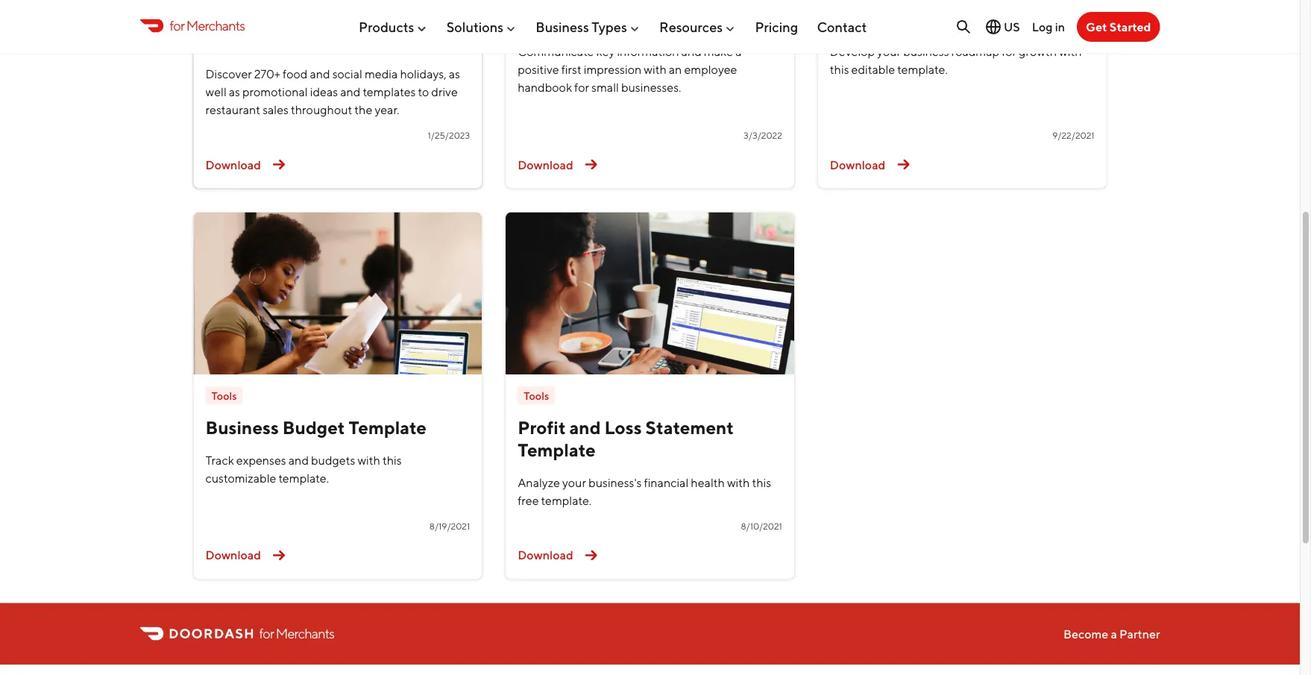 Task type: describe. For each thing, give the bounding box(es) containing it.
products
[[359, 19, 414, 35]]

1 horizontal spatial for merchants
[[259, 626, 334, 642]]

the
[[355, 103, 372, 117]]

tools link for profit and loss statement template
[[518, 387, 555, 405]]

marketing
[[349, 9, 436, 30]]

analyze
[[518, 476, 560, 490]]

well
[[206, 85, 227, 99]]

270+
[[254, 67, 281, 81]]

arrow right image for restaurant
[[267, 153, 291, 177]]

with inside the communicate key information and make a positive first impression with an employee handbook for small businesses.
[[644, 63, 667, 77]]

resources link
[[659, 13, 736, 41]]

this inside analyze your business's financial health with this free template.
[[752, 476, 771, 490]]

contact link
[[817, 13, 867, 41]]

profit and loss statement template
[[518, 417, 734, 461]]

expenses
[[236, 453, 286, 467]]

us
[[1004, 20, 1020, 34]]

template. inside analyze your business's financial health with this free template.
[[541, 494, 592, 508]]

template inside profit and loss statement template
[[518, 440, 596, 461]]

9/22/2021
[[1053, 130, 1095, 141]]

customizable
[[206, 471, 276, 485]]

and up ideas
[[310, 67, 330, 81]]

types
[[592, 19, 627, 35]]

with inside analyze your business's financial health with this free template.
[[727, 476, 750, 490]]

first
[[561, 63, 582, 77]]

small
[[592, 81, 619, 95]]

business plan template
[[830, 9, 1026, 30]]

discover
[[206, 67, 252, 81]]

media
[[365, 67, 398, 81]]

a inside the communicate key information and make a positive first impression with an employee handbook for small businesses.
[[736, 45, 742, 59]]

track
[[206, 453, 234, 467]]

arrow right image for 8/10/2021
[[579, 544, 603, 568]]

employee
[[518, 9, 602, 30]]

resources 1208x1080 profit and loss statement template v01.01 image
[[506, 213, 794, 375]]

employee handbook template
[[518, 9, 774, 30]]

holidays,
[[400, 67, 447, 81]]

toolkit
[[301, 31, 358, 53]]

business's
[[589, 476, 642, 490]]

log in link
[[1032, 20, 1065, 34]]

pricing link
[[755, 13, 798, 41]]

business types
[[536, 19, 627, 35]]

globe line image
[[985, 18, 1003, 36]]

get started button
[[1077, 12, 1160, 42]]

3/3/2022
[[744, 130, 782, 141]]

2023
[[206, 9, 249, 30]]

and inside track expenses and budgets with this customizable template.
[[289, 453, 309, 467]]

health
[[691, 476, 725, 490]]

solutions link
[[447, 13, 517, 41]]

drive
[[431, 85, 458, 99]]

tools for profit and loss statement template
[[524, 389, 549, 402]]

impression
[[584, 63, 642, 77]]

started
[[1110, 20, 1151, 34]]

make
[[704, 45, 733, 59]]

food
[[283, 67, 308, 81]]

log
[[1032, 20, 1053, 34]]

your for develop
[[877, 45, 901, 59]]

financial
[[644, 476, 689, 490]]

2023 restaurant marketing calendar & toolkit
[[206, 9, 436, 53]]

business budget template
[[206, 417, 427, 439]]

and down social
[[340, 85, 361, 99]]

arrow right image for handbook
[[579, 153, 603, 177]]

communicate
[[518, 45, 594, 59]]

free
[[518, 494, 539, 508]]

for merchants link
[[140, 16, 245, 36]]

budget
[[283, 417, 345, 439]]

with inside develop your business roadmap for growth with this editable template.
[[1059, 45, 1082, 59]]

social
[[332, 67, 362, 81]]

log in
[[1032, 20, 1065, 34]]

and inside profit and loss statement template
[[570, 417, 601, 439]]

track expenses and budgets with this customizable template.
[[206, 453, 402, 485]]

tools for business budget template
[[211, 389, 237, 402]]

1 horizontal spatial a
[[1111, 627, 1117, 641]]

develop your business roadmap for growth with this editable template.
[[830, 45, 1082, 77]]

1 vertical spatial as
[[229, 85, 240, 99]]

statement
[[646, 417, 734, 439]]

analyze your business's financial health with this free template.
[[518, 476, 771, 508]]

growth
[[1019, 45, 1057, 59]]

template for business plan template
[[948, 9, 1026, 30]]

0 horizontal spatial for merchants
[[170, 17, 245, 33]]

restaurant
[[253, 9, 346, 30]]

business
[[903, 45, 949, 59]]

roadmap
[[952, 45, 1000, 59]]

and inside the communicate key information and make a positive first impression with an employee handbook for small businesses.
[[682, 45, 702, 59]]



Task type: locate. For each thing, give the bounding box(es) containing it.
merchants
[[186, 17, 245, 33], [276, 626, 334, 642]]

0 vertical spatial merchants
[[186, 17, 245, 33]]

get
[[1086, 20, 1107, 34]]

handbook
[[518, 81, 572, 95]]

with right the 'health'
[[727, 476, 750, 490]]

0 horizontal spatial arrow right image
[[579, 544, 603, 568]]

download for business plan template
[[830, 158, 886, 172]]

template. inside track expenses and budgets with this customizable template.
[[279, 471, 329, 485]]

with up businesses.
[[644, 63, 667, 77]]

year.
[[375, 103, 399, 117]]

0 horizontal spatial merchants
[[186, 17, 245, 33]]

1 vertical spatial for merchants
[[259, 626, 334, 642]]

communicate key information and make a positive first impression with an employee handbook for small businesses.
[[518, 45, 742, 95]]

loss
[[605, 417, 642, 439]]

and up the an
[[682, 45, 702, 59]]

1/25/2023
[[428, 130, 470, 141]]

become a partner
[[1064, 627, 1160, 641]]

this right budgets
[[383, 453, 402, 467]]

template. down business
[[897, 63, 948, 77]]

business
[[830, 9, 904, 30], [536, 19, 589, 35], [206, 417, 279, 439]]

partner
[[1120, 627, 1160, 641]]

handbook
[[605, 9, 693, 30]]

2 horizontal spatial template.
[[897, 63, 948, 77]]

template up make
[[696, 9, 774, 30]]

for
[[170, 17, 184, 33], [1002, 45, 1017, 59], [574, 81, 589, 95], [259, 626, 274, 642]]

your for analyze
[[562, 476, 586, 490]]

get started
[[1086, 20, 1151, 34]]

business for business budget template
[[206, 417, 279, 439]]

for inside the communicate key information and make a positive first impression with an employee handbook for small businesses.
[[574, 81, 589, 95]]

business up develop
[[830, 9, 904, 30]]

8/10/2021
[[741, 521, 782, 532]]

1 vertical spatial your
[[562, 476, 586, 490]]

solutions
[[447, 19, 504, 35]]

2 horizontal spatial this
[[830, 63, 849, 77]]

profit
[[518, 417, 566, 439]]

download for employee handbook template
[[518, 158, 573, 172]]

download for 2023 restaurant marketing calendar & toolkit
[[206, 158, 261, 172]]

1 horizontal spatial tools
[[524, 389, 549, 402]]

this inside develop your business roadmap for growth with this editable template.
[[830, 63, 849, 77]]

0 vertical spatial as
[[449, 67, 460, 81]]

restaurant
[[206, 103, 260, 117]]

and
[[682, 45, 702, 59], [310, 67, 330, 81], [340, 85, 361, 99], [570, 417, 601, 439], [289, 453, 309, 467]]

a
[[736, 45, 742, 59], [1111, 627, 1117, 641]]

0 horizontal spatial this
[[383, 453, 402, 467]]

&
[[285, 31, 297, 53]]

ideas
[[310, 85, 338, 99]]

download
[[206, 158, 261, 172], [518, 158, 573, 172], [830, 158, 886, 172], [206, 548, 261, 563], [518, 548, 573, 563]]

develop
[[830, 45, 875, 59]]

business types link
[[536, 13, 641, 41]]

this inside track expenses and budgets with this customizable template.
[[383, 453, 402, 467]]

tools link
[[206, 387, 243, 405], [518, 387, 555, 405]]

tools link up track
[[206, 387, 243, 405]]

template. down budgets
[[279, 471, 329, 485]]

0 horizontal spatial tools
[[211, 389, 237, 402]]

template.
[[897, 63, 948, 77], [279, 471, 329, 485], [541, 494, 592, 508]]

a right make
[[736, 45, 742, 59]]

as up restaurant
[[229, 85, 240, 99]]

0 horizontal spatial a
[[736, 45, 742, 59]]

1 horizontal spatial template.
[[541, 494, 592, 508]]

throughout
[[291, 103, 352, 117]]

1 tools from the left
[[211, 389, 237, 402]]

tools up profit
[[524, 389, 549, 402]]

1 vertical spatial this
[[383, 453, 402, 467]]

tools
[[211, 389, 237, 402], [524, 389, 549, 402]]

with right budgets
[[358, 453, 380, 467]]

with down in
[[1059, 45, 1082, 59]]

for merchants
[[170, 17, 245, 33], [259, 626, 334, 642]]

your inside develop your business roadmap for growth with this editable template.
[[877, 45, 901, 59]]

0 vertical spatial arrow right image
[[892, 153, 916, 177]]

become a partner link
[[1064, 627, 1160, 641]]

0 horizontal spatial your
[[562, 476, 586, 490]]

sales
[[263, 103, 289, 117]]

1 horizontal spatial tools link
[[518, 387, 555, 405]]

as
[[449, 67, 460, 81], [229, 85, 240, 99]]

template down profit
[[518, 440, 596, 461]]

1 vertical spatial a
[[1111, 627, 1117, 641]]

2 tools from the left
[[524, 389, 549, 402]]

1 vertical spatial arrow right image
[[579, 544, 603, 568]]

templates
[[363, 85, 416, 99]]

business inside business types link
[[536, 19, 589, 35]]

this
[[830, 63, 849, 77], [383, 453, 402, 467], [752, 476, 771, 490]]

2 vertical spatial this
[[752, 476, 771, 490]]

with inside track expenses and budgets with this customizable template.
[[358, 453, 380, 467]]

business for business types
[[536, 19, 589, 35]]

discover 270+ food and social media holidays, as well as promotional ideas and templates to drive restaurant sales throughout the year.
[[206, 67, 460, 117]]

this down develop
[[830, 63, 849, 77]]

0 horizontal spatial as
[[229, 85, 240, 99]]

1 vertical spatial merchants
[[276, 626, 334, 642]]

2 tools link from the left
[[518, 387, 555, 405]]

arrow right image for 9/22/2021
[[892, 153, 916, 177]]

1 horizontal spatial merchants
[[276, 626, 334, 642]]

your inside analyze your business's financial health with this free template.
[[562, 476, 586, 490]]

contact
[[817, 19, 867, 35]]

0 horizontal spatial template.
[[279, 471, 329, 485]]

become
[[1064, 627, 1109, 641]]

as up drive
[[449, 67, 460, 81]]

products link
[[359, 13, 428, 41]]

resources 1208x1080 budget plan template v01.01 image
[[194, 213, 482, 375]]

1 horizontal spatial arrow right image
[[892, 153, 916, 177]]

tools up track
[[211, 389, 237, 402]]

with
[[1059, 45, 1082, 59], [644, 63, 667, 77], [358, 453, 380, 467], [727, 476, 750, 490]]

and left loss
[[570, 417, 601, 439]]

businesses.
[[621, 81, 681, 95]]

budgets
[[311, 453, 355, 467]]

1 vertical spatial template.
[[279, 471, 329, 485]]

an
[[669, 63, 682, 77]]

arrow right image
[[267, 153, 291, 177], [579, 153, 603, 177], [267, 544, 291, 568]]

0 vertical spatial template.
[[897, 63, 948, 77]]

your right analyze
[[562, 476, 586, 490]]

0 vertical spatial this
[[830, 63, 849, 77]]

template for business budget template
[[349, 417, 427, 439]]

a left 'partner'
[[1111, 627, 1117, 641]]

your
[[877, 45, 901, 59], [562, 476, 586, 490]]

1 horizontal spatial as
[[449, 67, 460, 81]]

business up 'communicate'
[[536, 19, 589, 35]]

8/19/2021
[[430, 521, 470, 532]]

1 horizontal spatial business
[[536, 19, 589, 35]]

template. inside develop your business roadmap for growth with this editable template.
[[897, 63, 948, 77]]

0 horizontal spatial tools link
[[206, 387, 243, 405]]

positive
[[518, 63, 559, 77]]

business up 'expenses' in the bottom left of the page
[[206, 417, 279, 439]]

editable
[[852, 63, 895, 77]]

0 horizontal spatial business
[[206, 417, 279, 439]]

template for employee handbook template
[[696, 9, 774, 30]]

2 vertical spatial template.
[[541, 494, 592, 508]]

template
[[696, 9, 774, 30], [948, 9, 1026, 30], [349, 417, 427, 439], [518, 440, 596, 461]]

1 tools link from the left
[[206, 387, 243, 405]]

in
[[1055, 20, 1065, 34]]

resources
[[659, 19, 723, 35]]

0 vertical spatial a
[[736, 45, 742, 59]]

0 vertical spatial for merchants
[[170, 17, 245, 33]]

plan
[[907, 9, 945, 30]]

arrow right image
[[892, 153, 916, 177], [579, 544, 603, 568]]

business for business plan template
[[830, 9, 904, 30]]

tools link up profit
[[518, 387, 555, 405]]

this up 8/10/2021
[[752, 476, 771, 490]]

tools link for business budget template
[[206, 387, 243, 405]]

promotional
[[242, 85, 308, 99]]

calendar
[[206, 31, 282, 53]]

1 horizontal spatial this
[[752, 476, 771, 490]]

2 horizontal spatial business
[[830, 9, 904, 30]]

your up the editable
[[877, 45, 901, 59]]

1 horizontal spatial your
[[877, 45, 901, 59]]

template. down analyze
[[541, 494, 592, 508]]

for inside develop your business roadmap for growth with this editable template.
[[1002, 45, 1017, 59]]

pricing
[[755, 19, 798, 35]]

to
[[418, 85, 429, 99]]

information
[[617, 45, 679, 59]]

template up budgets
[[349, 417, 427, 439]]

employee
[[684, 63, 737, 77]]

template up roadmap
[[948, 9, 1026, 30]]

and left budgets
[[289, 453, 309, 467]]

0 vertical spatial your
[[877, 45, 901, 59]]

key
[[596, 45, 615, 59]]



Task type: vqa. For each thing, say whether or not it's contained in the screenshot.


